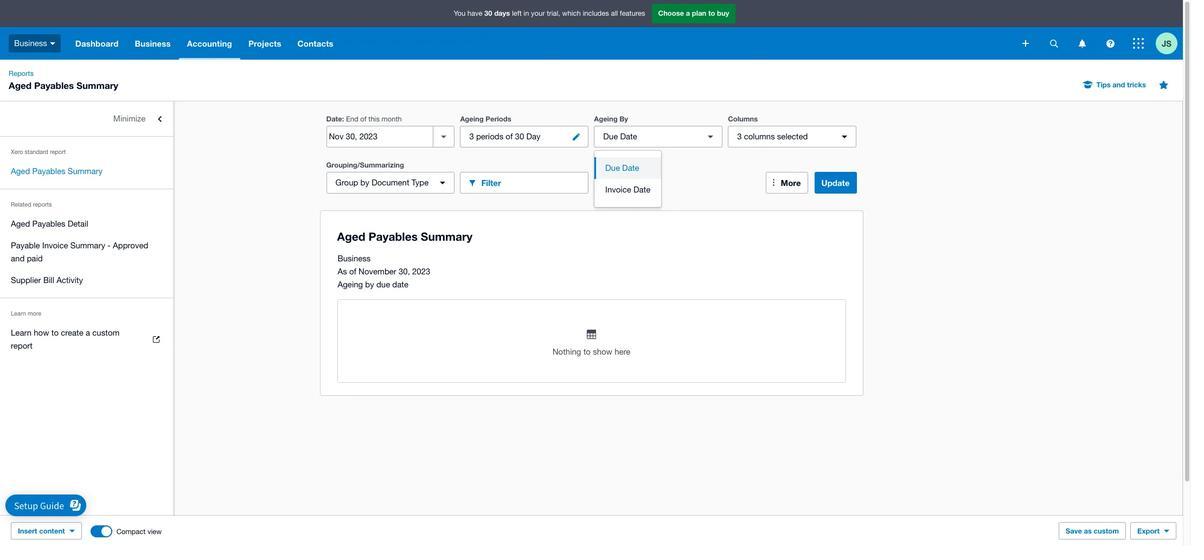 Task type: describe. For each thing, give the bounding box(es) containing it.
3 periods of 30 day button
[[460, 126, 589, 148]]

due date button
[[594, 126, 723, 148]]

0 horizontal spatial 30
[[485, 9, 493, 18]]

you have 30 days left in your trial, which includes all features
[[454, 9, 646, 18]]

custom inside learn how to create a custom report
[[92, 328, 120, 338]]

more button
[[766, 172, 808, 194]]

30,
[[399, 267, 410, 276]]

day
[[527, 132, 541, 141]]

projects
[[249, 39, 281, 48]]

includes
[[583, 9, 609, 18]]

tricks
[[1128, 80, 1147, 89]]

choose a plan to buy
[[659, 9, 730, 18]]

related
[[11, 201, 31, 208]]

tips
[[1097, 80, 1111, 89]]

export button
[[1131, 523, 1177, 540]]

to inside learn how to create a custom report
[[51, 328, 59, 338]]

learn for learn how to create a custom report
[[11, 328, 32, 338]]

by inside "business as of november 30, 2023 ageing by due date"
[[365, 280, 374, 289]]

aged for aged payables summary
[[11, 167, 30, 176]]

export
[[1138, 527, 1160, 536]]

related reports
[[11, 201, 52, 208]]

left
[[512, 9, 522, 18]]

due date for due date popup button
[[604, 132, 638, 141]]

and inside button
[[1113, 80, 1126, 89]]

by inside popup button
[[361, 178, 370, 187]]

selected
[[778, 132, 808, 141]]

aged payables summary link
[[0, 161, 174, 182]]

tips and tricks button
[[1077, 76, 1153, 93]]

date : end of this month
[[326, 115, 402, 123]]

:
[[342, 115, 344, 123]]

dashboard link
[[67, 27, 127, 60]]

more
[[781, 178, 801, 188]]

learn more
[[11, 310, 41, 317]]

learn how to create a custom report
[[11, 328, 120, 351]]

business inside navigation
[[135, 39, 171, 48]]

month
[[382, 115, 402, 123]]

group containing due date
[[595, 151, 662, 207]]

columns
[[728, 115, 758, 123]]

save
[[1066, 527, 1083, 536]]

trial,
[[547, 9, 561, 18]]

your
[[531, 9, 545, 18]]

of inside date : end of this month
[[361, 115, 367, 123]]

js button
[[1156, 27, 1184, 60]]

nothing to show here
[[553, 347, 631, 357]]

banner containing js
[[0, 0, 1184, 60]]

projects button
[[240, 27, 290, 60]]

3 for 3 columns selected
[[738, 132, 742, 141]]

summary for payables
[[68, 167, 103, 176]]

features
[[620, 9, 646, 18]]

contacts
[[298, 39, 334, 48]]

Report title field
[[335, 225, 841, 250]]

2 business button from the left
[[127, 27, 179, 60]]

here
[[615, 347, 631, 357]]

group by document type
[[336, 178, 429, 187]]

learn how to create a custom report link
[[0, 322, 174, 357]]

how
[[34, 328, 49, 338]]

payable invoice summary - approved and paid link
[[0, 235, 174, 270]]

learn for learn more
[[11, 310, 26, 317]]

invoice date
[[606, 185, 651, 194]]

as
[[1085, 527, 1092, 536]]

all
[[611, 9, 618, 18]]

type
[[412, 178, 429, 187]]

reports link
[[4, 68, 38, 79]]

due for due date popup button
[[604, 132, 618, 141]]

you
[[454, 9, 466, 18]]

save as custom
[[1066, 527, 1120, 536]]

contacts button
[[290, 27, 342, 60]]

js
[[1162, 38, 1172, 48]]

approved
[[113, 241, 148, 250]]

business inside "business as of november 30, 2023 ageing by due date"
[[338, 254, 371, 263]]

date left end
[[326, 115, 342, 123]]

insert content
[[18, 527, 65, 536]]

payables for detail
[[32, 219, 65, 228]]

this
[[369, 115, 380, 123]]

minimize button
[[0, 108, 174, 130]]

0 horizontal spatial business
[[14, 38, 47, 48]]

2 vertical spatial to
[[584, 347, 591, 357]]

insert
[[18, 527, 37, 536]]

invoice inside payable invoice summary - approved and paid
[[42, 241, 68, 250]]

aged payables detail link
[[0, 213, 174, 235]]

minimize
[[113, 114, 146, 123]]

custom inside button
[[1094, 527, 1120, 536]]

of for business as of november 30, 2023 ageing by due date
[[349, 267, 357, 276]]

dashboard
[[75, 39, 119, 48]]

periods
[[476, 132, 504, 141]]

more
[[28, 310, 41, 317]]

detail
[[68, 219, 88, 228]]

compact
[[116, 528, 146, 536]]

filter
[[482, 178, 501, 187]]

3 for 3 periods of 30 day
[[470, 132, 474, 141]]

of for 3 periods of 30 day
[[506, 132, 513, 141]]

invoice date button
[[595, 179, 662, 201]]

days
[[494, 9, 510, 18]]

1 business button from the left
[[0, 27, 67, 60]]

due
[[377, 280, 390, 289]]



Task type: locate. For each thing, give the bounding box(es) containing it.
date for due date button
[[623, 163, 640, 173]]

of left this
[[361, 115, 367, 123]]

0 vertical spatial report
[[50, 149, 66, 155]]

reports
[[33, 201, 52, 208]]

30 left day
[[515, 132, 524, 141]]

30
[[485, 9, 493, 18], [515, 132, 524, 141]]

3 inside button
[[470, 132, 474, 141]]

1 horizontal spatial a
[[686, 9, 690, 18]]

2 vertical spatial payables
[[32, 219, 65, 228]]

invoice down due date button
[[606, 185, 632, 194]]

reports aged payables summary
[[9, 69, 118, 91]]

create
[[61, 328, 84, 338]]

periods
[[486, 115, 512, 123]]

navigation inside banner
[[67, 27, 1015, 60]]

1 horizontal spatial 3
[[738, 132, 742, 141]]

date for due date popup button
[[620, 132, 638, 141]]

0 vertical spatial invoice
[[606, 185, 632, 194]]

payables down 'reports'
[[32, 219, 65, 228]]

1 horizontal spatial custom
[[1094, 527, 1120, 536]]

group
[[336, 178, 358, 187]]

2 horizontal spatial of
[[506, 132, 513, 141]]

aged down related
[[11, 219, 30, 228]]

in
[[524, 9, 529, 18]]

1 horizontal spatial report
[[50, 149, 66, 155]]

filter button
[[460, 172, 589, 194]]

1 vertical spatial custom
[[1094, 527, 1120, 536]]

choose
[[659, 9, 684, 18]]

and down payable at left
[[11, 254, 25, 263]]

nothing
[[553, 347, 581, 357]]

0 horizontal spatial to
[[51, 328, 59, 338]]

due date for due date button
[[606, 163, 640, 173]]

1 vertical spatial summary
[[68, 167, 103, 176]]

reports
[[9, 69, 34, 78]]

show
[[593, 347, 613, 357]]

0 vertical spatial of
[[361, 115, 367, 123]]

1 vertical spatial report
[[11, 341, 33, 351]]

1 vertical spatial aged
[[11, 167, 30, 176]]

0 vertical spatial 30
[[485, 9, 493, 18]]

learn down learn more
[[11, 328, 32, 338]]

2 horizontal spatial business
[[338, 254, 371, 263]]

1 horizontal spatial 30
[[515, 132, 524, 141]]

payables down reports link
[[34, 80, 74, 91]]

report up 'aged payables summary'
[[50, 149, 66, 155]]

due for due date button
[[606, 163, 620, 173]]

date down due date button
[[634, 185, 651, 194]]

due date inside button
[[606, 163, 640, 173]]

aged payables detail
[[11, 219, 88, 228]]

1 horizontal spatial invoice
[[606, 185, 632, 194]]

-
[[108, 241, 111, 250]]

date
[[393, 280, 409, 289]]

ageing periods
[[460, 115, 512, 123]]

0 vertical spatial summary
[[76, 80, 118, 91]]

bill
[[43, 276, 54, 285]]

summary inside aged payables summary 'link'
[[68, 167, 103, 176]]

business as of november 30, 2023 ageing by due date
[[338, 254, 431, 289]]

due down ageing by
[[604, 132, 618, 141]]

custom
[[92, 328, 120, 338], [1094, 527, 1120, 536]]

and inside payable invoice summary - approved and paid
[[11, 254, 25, 263]]

summary down the minimize button
[[68, 167, 103, 176]]

2 vertical spatial of
[[349, 267, 357, 276]]

0 horizontal spatial a
[[86, 328, 90, 338]]

due date up invoice date
[[606, 163, 640, 173]]

3 down "columns"
[[738, 132, 742, 141]]

custom right create
[[92, 328, 120, 338]]

30 inside the 3 periods of 30 day button
[[515, 132, 524, 141]]

1 vertical spatial of
[[506, 132, 513, 141]]

november
[[359, 267, 397, 276]]

buy
[[717, 9, 730, 18]]

invoice down the aged payables detail
[[42, 241, 68, 250]]

xero standard report
[[11, 149, 66, 155]]

aged down reports link
[[9, 80, 32, 91]]

columns
[[744, 132, 775, 141]]

0 horizontal spatial and
[[11, 254, 25, 263]]

tips and tricks
[[1097, 80, 1147, 89]]

payables down "xero standard report"
[[32, 167, 65, 176]]

1 vertical spatial and
[[11, 254, 25, 263]]

payables inside reports aged payables summary
[[34, 80, 74, 91]]

1 horizontal spatial ageing
[[460, 115, 484, 123]]

report inside learn how to create a custom report
[[11, 341, 33, 351]]

ageing
[[460, 115, 484, 123], [594, 115, 618, 123], [338, 280, 363, 289]]

supplier bill activity link
[[0, 270, 174, 291]]

invoice inside button
[[606, 185, 632, 194]]

0 vertical spatial due date
[[604, 132, 638, 141]]

navigation
[[67, 27, 1015, 60]]

1 vertical spatial by
[[365, 280, 374, 289]]

aged inside 'link'
[[11, 167, 30, 176]]

1 vertical spatial invoice
[[42, 241, 68, 250]]

1 vertical spatial to
[[51, 328, 59, 338]]

insert content button
[[11, 523, 82, 540]]

compact view
[[116, 528, 162, 536]]

1 3 from the left
[[470, 132, 474, 141]]

30 right have
[[485, 9, 493, 18]]

3 left periods
[[470, 132, 474, 141]]

summary up the minimize button
[[76, 80, 118, 91]]

1 vertical spatial learn
[[11, 328, 32, 338]]

to right how at the bottom of the page
[[51, 328, 59, 338]]

ageing left by
[[594, 115, 618, 123]]

1 horizontal spatial business button
[[127, 27, 179, 60]]

0 horizontal spatial custom
[[92, 328, 120, 338]]

1 horizontal spatial business
[[135, 39, 171, 48]]

date for invoice date button
[[634, 185, 651, 194]]

learn left more
[[11, 310, 26, 317]]

0 vertical spatial aged
[[9, 80, 32, 91]]

1 horizontal spatial to
[[584, 347, 591, 357]]

date inside due date button
[[623, 163, 640, 173]]

1 horizontal spatial of
[[361, 115, 367, 123]]

summary for invoice
[[70, 241, 105, 250]]

due up invoice date
[[606, 163, 620, 173]]

banner
[[0, 0, 1184, 60]]

0 horizontal spatial 3
[[470, 132, 474, 141]]

ageing up periods
[[460, 115, 484, 123]]

a inside learn how to create a custom report
[[86, 328, 90, 338]]

0 horizontal spatial ageing
[[338, 280, 363, 289]]

1 learn from the top
[[11, 310, 26, 317]]

2 learn from the top
[[11, 328, 32, 338]]

payables for summary
[[32, 167, 65, 176]]

svg image
[[50, 42, 55, 45]]

due date down by
[[604, 132, 638, 141]]

report down learn more
[[11, 341, 33, 351]]

of right as
[[349, 267, 357, 276]]

summary inside reports aged payables summary
[[76, 80, 118, 91]]

accounting button
[[179, 27, 240, 60]]

list box containing due date
[[595, 151, 662, 207]]

0 vertical spatial by
[[361, 178, 370, 187]]

1 vertical spatial a
[[86, 328, 90, 338]]

aged down xero
[[11, 167, 30, 176]]

as
[[338, 267, 347, 276]]

of inside button
[[506, 132, 513, 141]]

supplier bill activity
[[11, 276, 83, 285]]

0 vertical spatial custom
[[92, 328, 120, 338]]

1 vertical spatial payables
[[32, 167, 65, 176]]

end
[[346, 115, 359, 123]]

payables
[[34, 80, 74, 91], [32, 167, 65, 176], [32, 219, 65, 228]]

by down grouping/summarizing
[[361, 178, 370, 187]]

0 vertical spatial due
[[604, 132, 618, 141]]

and right tips in the top right of the page
[[1113, 80, 1126, 89]]

1 horizontal spatial and
[[1113, 80, 1126, 89]]

supplier
[[11, 276, 41, 285]]

remove from favorites image
[[1153, 74, 1175, 96]]

date up invoice date
[[623, 163, 640, 173]]

of inside "business as of november 30, 2023 ageing by due date"
[[349, 267, 357, 276]]

ageing down as
[[338, 280, 363, 289]]

1 vertical spatial 30
[[515, 132, 524, 141]]

date inside due date popup button
[[620, 132, 638, 141]]

to left buy
[[709, 9, 716, 18]]

1 vertical spatial due
[[606, 163, 620, 173]]

by
[[361, 178, 370, 187], [365, 280, 374, 289]]

report
[[50, 149, 66, 155], [11, 341, 33, 351]]

2 vertical spatial summary
[[70, 241, 105, 250]]

navigation containing dashboard
[[67, 27, 1015, 60]]

0 vertical spatial a
[[686, 9, 690, 18]]

due
[[604, 132, 618, 141], [606, 163, 620, 173]]

0 vertical spatial learn
[[11, 310, 26, 317]]

3
[[470, 132, 474, 141], [738, 132, 742, 141]]

group
[[595, 151, 662, 207]]

a right create
[[86, 328, 90, 338]]

payables inside 'link'
[[32, 167, 65, 176]]

aged inside reports aged payables summary
[[9, 80, 32, 91]]

1 vertical spatial due date
[[606, 163, 640, 173]]

xero
[[11, 149, 23, 155]]

have
[[468, 9, 483, 18]]

and
[[1113, 80, 1126, 89], [11, 254, 25, 263]]

due inside popup button
[[604, 132, 618, 141]]

0 vertical spatial payables
[[34, 80, 74, 91]]

2 vertical spatial aged
[[11, 219, 30, 228]]

a
[[686, 9, 690, 18], [86, 328, 90, 338]]

content
[[39, 527, 65, 536]]

update button
[[815, 172, 857, 194]]

activity
[[57, 276, 83, 285]]

custom right as
[[1094, 527, 1120, 536]]

group by document type button
[[326, 172, 455, 194]]

due date inside popup button
[[604, 132, 638, 141]]

due date
[[604, 132, 638, 141], [606, 163, 640, 173]]

a inside banner
[[686, 9, 690, 18]]

ageing by
[[594, 115, 628, 123]]

document
[[372, 178, 410, 187]]

3 periods of 30 day
[[470, 132, 541, 141]]

by left due
[[365, 280, 374, 289]]

aged for aged payables detail
[[11, 219, 30, 228]]

payable
[[11, 241, 40, 250]]

0 vertical spatial to
[[709, 9, 716, 18]]

summary inside payable invoice summary - approved and paid
[[70, 241, 105, 250]]

to left show
[[584, 347, 591, 357]]

aged payables summary
[[11, 167, 103, 176]]

2023
[[412, 267, 431, 276]]

0 vertical spatial and
[[1113, 80, 1126, 89]]

ageing inside "business as of november 30, 2023 ageing by due date"
[[338, 280, 363, 289]]

Select end date field
[[327, 126, 433, 147]]

list box
[[595, 151, 662, 207]]

svg image
[[1134, 38, 1145, 49], [1050, 39, 1058, 47], [1079, 39, 1086, 47], [1107, 39, 1115, 47], [1023, 40, 1029, 47]]

0 horizontal spatial invoice
[[42, 241, 68, 250]]

2 3 from the left
[[738, 132, 742, 141]]

3 columns selected
[[738, 132, 808, 141]]

date inside invoice date button
[[634, 185, 651, 194]]

list of convenience dates image
[[433, 126, 455, 148]]

2 horizontal spatial ageing
[[594, 115, 618, 123]]

of right periods
[[506, 132, 513, 141]]

date down by
[[620, 132, 638, 141]]

date
[[326, 115, 342, 123], [620, 132, 638, 141], [623, 163, 640, 173], [634, 185, 651, 194]]

plan
[[692, 9, 707, 18]]

ageing for ageing periods
[[460, 115, 484, 123]]

0 horizontal spatial report
[[11, 341, 33, 351]]

learn inside learn how to create a custom report
[[11, 328, 32, 338]]

ageing for ageing by
[[594, 115, 618, 123]]

a left plan
[[686, 9, 690, 18]]

view
[[148, 528, 162, 536]]

0 horizontal spatial business button
[[0, 27, 67, 60]]

0 horizontal spatial of
[[349, 267, 357, 276]]

learn
[[11, 310, 26, 317], [11, 328, 32, 338]]

due inside button
[[606, 163, 620, 173]]

standard
[[25, 149, 48, 155]]

summary left '-'
[[70, 241, 105, 250]]

accounting
[[187, 39, 232, 48]]

2 horizontal spatial to
[[709, 9, 716, 18]]

payable invoice summary - approved and paid
[[11, 241, 148, 263]]



Task type: vqa. For each thing, say whether or not it's contained in the screenshot.
first the 3 from the right
yes



